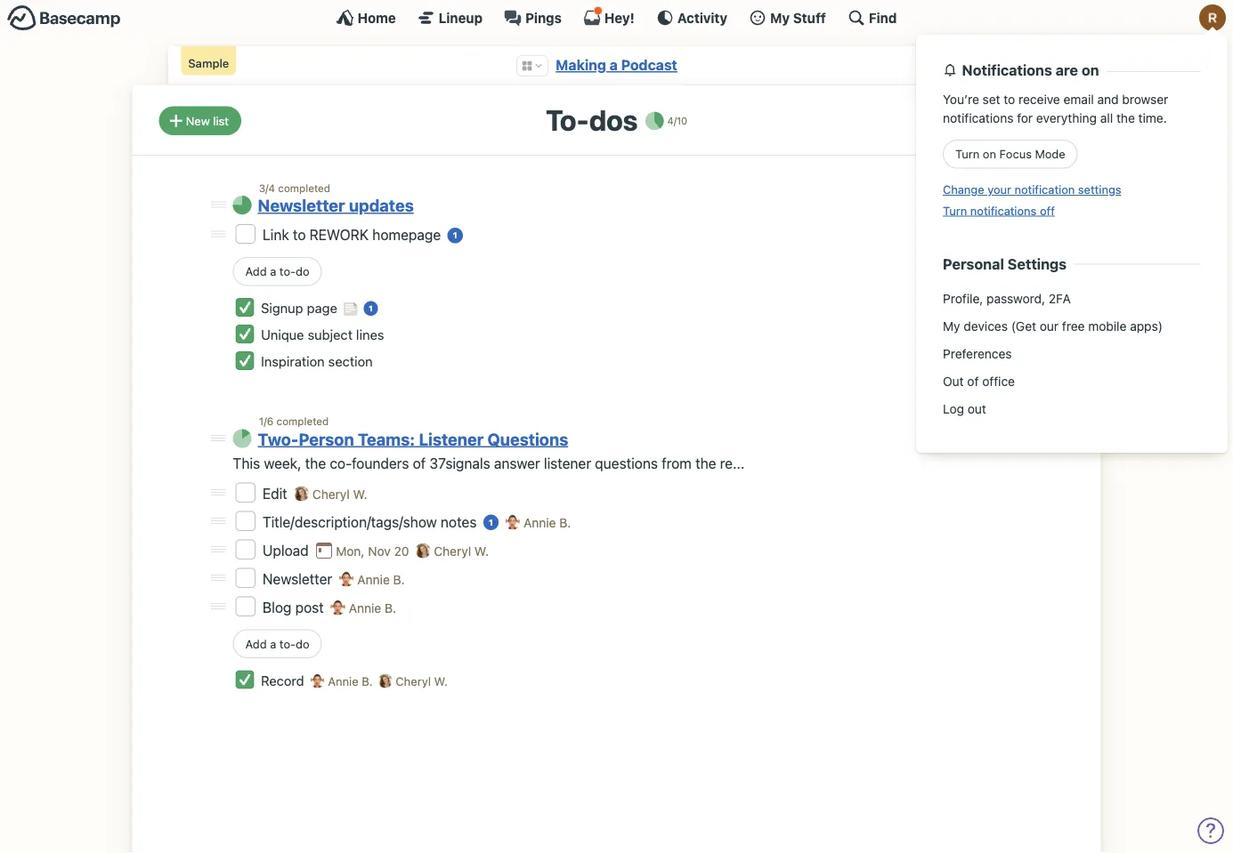 Task type: describe. For each thing, give the bounding box(es) containing it.
3/4 completed
[[259, 182, 330, 194]]

turn on focus mode
[[955, 147, 1066, 161]]

out of office link
[[934, 368, 1210, 396]]

annie b. for annie bryan image for newsletter
[[357, 572, 405, 587]]

3/4 completed link
[[259, 182, 330, 194]]

this week, the co-founders of 37signals answer listener questions from the re...
[[233, 456, 745, 472]]

inspiration section
[[261, 354, 373, 370]]

cheryl for cheryl walters icon to the top
[[312, 487, 350, 502]]

blog post
[[263, 599, 328, 616]]

annie for annie bryan image to the right of notes
[[524, 515, 556, 530]]

from
[[662, 456, 692, 472]]

title/description/tags/show notes 1
[[263, 514, 493, 531]]

questions
[[595, 456, 658, 472]]

office
[[982, 374, 1015, 389]]

change your notification settings turn notifications off
[[943, 183, 1122, 217]]

1 link for title/description/tags/show notes
[[483, 515, 499, 531]]

and
[[1098, 92, 1119, 106]]

time.
[[1139, 110, 1167, 125]]

my for my devices (get our free mobile apps)
[[943, 319, 960, 334]]

my stuff button
[[749, 9, 826, 27]]

link to rework homepage link
[[263, 226, 445, 243]]

turn inside button
[[955, 147, 980, 161]]

new list
[[186, 114, 229, 127]]

view
[[960, 114, 986, 127]]

mode
[[1035, 147, 1066, 161]]

switch accounts image
[[7, 4, 121, 32]]

co-
[[330, 456, 352, 472]]

rework
[[310, 226, 369, 243]]

unique subject lines link
[[261, 327, 384, 343]]

notifications inside change your notification settings turn notifications off
[[970, 204, 1037, 217]]

questions
[[488, 430, 568, 449]]

1 horizontal spatial on
[[1082, 61, 1099, 79]]

settings
[[1078, 183, 1122, 196]]

log
[[943, 402, 964, 416]]

turn inside change your notification settings turn notifications off
[[943, 204, 967, 217]]

annie bryan image right notes
[[505, 515, 520, 530]]

list
[[213, 114, 229, 127]]

hey!
[[605, 10, 635, 25]]

annie b. for annie bryan image related to blog post
[[349, 601, 396, 616]]

add a to-do button for two-person teams: listener questions
[[233, 630, 322, 659]]

updates
[[349, 196, 414, 216]]

blog
[[263, 599, 292, 616]]

title/description/tags/show notes link
[[263, 514, 480, 531]]

mon, nov 20 link
[[315, 544, 409, 559]]

this
[[233, 456, 260, 472]]

view as… button
[[947, 106, 1034, 135]]

activity
[[678, 10, 728, 25]]

for
[[1017, 110, 1033, 125]]

listener
[[544, 456, 591, 472]]

annie right record link
[[328, 675, 359, 689]]

devices
[[964, 319, 1008, 334]]

personal
[[943, 255, 1004, 273]]

profile, password, 2fa link
[[934, 285, 1210, 313]]

completed for two-
[[277, 415, 329, 428]]

link to rework homepage 1
[[263, 226, 457, 243]]

all
[[1101, 110, 1113, 125]]

w. for cheryl walters image's 'cheryl w.' 'link'
[[475, 544, 489, 559]]

edit
[[263, 485, 291, 502]]

to inside "you're set to receive     email and browser notifications for     everything     all the time."
[[1004, 92, 1015, 106]]

you're
[[943, 92, 979, 106]]

turn on focus mode button
[[943, 140, 1078, 169]]

out
[[968, 402, 987, 416]]

20
[[394, 544, 409, 559]]

1 horizontal spatial cheryl walters image
[[378, 675, 392, 689]]

log out link
[[934, 396, 1210, 423]]

newsletter updates
[[258, 196, 414, 216]]

set
[[983, 92, 1001, 106]]

to- for two-
[[280, 637, 296, 651]]

cheryl w. link for cheryl walters icon to the top
[[312, 487, 367, 502]]

of inside "main" element
[[967, 374, 979, 389]]

new list link
[[159, 106, 241, 135]]

do for two-
[[296, 637, 310, 651]]

new
[[186, 114, 210, 127]]

cheryl w. link for cheryl walters image
[[434, 544, 489, 559]]

completed for newsletter
[[278, 182, 330, 194]]

annie bryan image for newsletter
[[339, 572, 354, 587]]

as…
[[989, 114, 1010, 127]]

notifications
[[962, 61, 1052, 79]]

a for newsletter updates
[[270, 265, 276, 278]]

lineup
[[439, 10, 483, 25]]

signup page
[[261, 301, 341, 316]]

annie b. right record link
[[325, 675, 376, 689]]

1 link for signup page
[[364, 302, 378, 316]]

person
[[299, 430, 354, 449]]

unique subject lines
[[261, 327, 384, 343]]

this week, the co-founders of 37signals answer listener questions from the re... link
[[233, 456, 745, 472]]

record
[[261, 673, 308, 689]]

add for newsletter
[[245, 265, 267, 278]]

my stuff
[[770, 10, 826, 25]]

turn notifications off link
[[943, 204, 1055, 217]]

add a to-do for two-person teams: listener questions
[[245, 637, 310, 651]]

0 horizontal spatial the
[[305, 456, 326, 472]]

edit link
[[263, 485, 291, 502]]

your
[[988, 183, 1012, 196]]

add a to-do button for newsletter updates
[[233, 257, 322, 286]]

mon,
[[336, 544, 365, 559]]

you're set to receive     email and browser notifications for     everything     all the time.
[[943, 92, 1169, 125]]

sample element
[[181, 46, 236, 75]]

lineup link
[[417, 9, 483, 27]]

0 horizontal spatial to
[[293, 226, 306, 243]]

1 inside link to rework homepage 1
[[453, 230, 457, 240]]

hey! button
[[583, 6, 635, 27]]

lines
[[356, 327, 384, 343]]

personal settings
[[943, 255, 1067, 273]]

0 vertical spatial annie b. link
[[524, 515, 571, 530]]

my devices (get our free mobile apps)
[[943, 319, 1163, 334]]

b. for annie bryan image to the right of notes
[[559, 515, 571, 530]]

free
[[1062, 319, 1085, 334]]

page
[[307, 301, 337, 316]]

notes
[[441, 514, 477, 531]]

out of office
[[943, 374, 1015, 389]]



Task type: locate. For each thing, give the bounding box(es) containing it.
the left re... at the right of the page
[[696, 456, 716, 472]]

1 horizontal spatial of
[[967, 374, 979, 389]]

apps)
[[1130, 319, 1163, 334]]

2 vertical spatial annie b. link
[[349, 601, 396, 616]]

profile, password, 2fa
[[943, 291, 1071, 306]]

0 vertical spatial completed
[[278, 182, 330, 194]]

subject
[[308, 327, 353, 343]]

1 to- from the top
[[280, 265, 296, 278]]

add a to-do down blog
[[245, 637, 310, 651]]

cheryl for cheryl walters image
[[434, 544, 471, 559]]

0 vertical spatial my
[[770, 10, 790, 25]]

annie bryan image down mon,
[[339, 572, 354, 587]]

1 vertical spatial newsletter
[[263, 571, 336, 588]]

2 vertical spatial 1
[[489, 518, 493, 527]]

section
[[328, 354, 373, 370]]

1 horizontal spatial 1
[[453, 230, 457, 240]]

1 horizontal spatial w.
[[434, 675, 448, 689]]

annie for annie bryan image related to blog post
[[349, 601, 381, 616]]

1 vertical spatial on
[[983, 147, 996, 161]]

2 add a to-do from the top
[[245, 637, 310, 651]]

post
[[295, 599, 324, 616]]

0 vertical spatial turn
[[955, 147, 980, 161]]

0 vertical spatial w.
[[353, 487, 367, 502]]

1 vertical spatial to-
[[280, 637, 296, 651]]

1 link right notes
[[483, 515, 499, 531]]

signup page link
[[261, 301, 341, 316]]

to right the link
[[293, 226, 306, 243]]

annie bryan image for record
[[311, 675, 325, 689]]

find button
[[848, 9, 897, 27]]

of
[[967, 374, 979, 389], [413, 456, 426, 472]]

0 vertical spatial a
[[610, 57, 618, 73]]

nov
[[368, 544, 391, 559]]

blog post link
[[263, 599, 328, 616]]

annie b. down listener
[[524, 515, 571, 530]]

1 vertical spatial add a to-do
[[245, 637, 310, 651]]

change
[[943, 183, 985, 196]]

3/4
[[259, 182, 275, 194]]

1/6 completed
[[259, 415, 329, 428]]

1 vertical spatial notifications
[[970, 204, 1037, 217]]

1 vertical spatial cheryl walters image
[[378, 675, 392, 689]]

a down the link
[[270, 265, 276, 278]]

the for email
[[1117, 110, 1135, 125]]

1 up lines
[[369, 304, 373, 314]]

0 vertical spatial to
[[1004, 92, 1015, 106]]

0 vertical spatial do
[[296, 265, 310, 278]]

to-dos
[[546, 103, 638, 137]]

0 vertical spatial cheryl
[[312, 487, 350, 502]]

1 vertical spatial annie b. link
[[357, 572, 405, 587]]

week,
[[264, 456, 301, 472]]

0 vertical spatial cheryl w.
[[312, 487, 367, 502]]

1 vertical spatial do
[[296, 637, 310, 651]]

turn down the change
[[943, 204, 967, 217]]

to- up record
[[280, 637, 296, 651]]

breadcrumb element
[[168, 46, 1065, 85]]

re...
[[720, 456, 745, 472]]

annie bryan image right 'post'
[[330, 601, 346, 616]]

newsletter up 'blog post'
[[263, 571, 336, 588]]

home link
[[336, 9, 396, 27]]

add a to-do down the link
[[245, 265, 310, 278]]

of down two-person teams: listener questions link
[[413, 456, 426, 472]]

1 horizontal spatial my
[[943, 319, 960, 334]]

newsletter down 3/4 completed link
[[258, 196, 345, 216]]

annie b. link down listener
[[524, 515, 571, 530]]

annie bryan image
[[505, 515, 520, 530], [339, 572, 354, 587], [330, 601, 346, 616], [311, 675, 325, 689]]

b. for annie bryan image related to blog post
[[385, 601, 396, 616]]

annie for annie bryan image for newsletter
[[357, 572, 390, 587]]

0 vertical spatial to-
[[280, 265, 296, 278]]

annie b. link
[[524, 515, 571, 530], [357, 572, 405, 587], [349, 601, 396, 616]]

annie right 'post'
[[349, 601, 381, 616]]

main element
[[0, 0, 1233, 453]]

1 vertical spatial cheryl w.
[[434, 544, 489, 559]]

upload link
[[263, 542, 312, 559]]

sample
[[188, 56, 229, 70]]

to- for newsletter
[[280, 265, 296, 278]]

1 vertical spatial cheryl
[[434, 544, 471, 559]]

(get
[[1011, 319, 1037, 334]]

the inside "you're set to receive     email and browser notifications for     everything     all the time."
[[1117, 110, 1135, 125]]

1 add a to-do from the top
[[245, 265, 310, 278]]

1 vertical spatial completed
[[277, 415, 329, 428]]

making a podcast
[[556, 57, 677, 73]]

1 link up lines
[[364, 302, 378, 316]]

0 vertical spatial newsletter
[[258, 196, 345, 216]]

2 vertical spatial a
[[270, 637, 276, 651]]

to right set
[[1004, 92, 1015, 106]]

annie b. link for newsletter
[[357, 572, 405, 587]]

annie b. link down the mon, nov 20
[[349, 601, 396, 616]]

2 horizontal spatial cheryl
[[434, 544, 471, 559]]

2 horizontal spatial the
[[1117, 110, 1135, 125]]

1 horizontal spatial 1 link
[[448, 228, 463, 244]]

settings
[[1008, 255, 1067, 273]]

1 add from the top
[[245, 265, 267, 278]]

annie down answer
[[524, 515, 556, 530]]

newsletter for newsletter updates
[[258, 196, 345, 216]]

out
[[943, 374, 964, 389]]

annie
[[524, 515, 556, 530], [357, 572, 390, 587], [349, 601, 381, 616], [328, 675, 359, 689]]

podcast
[[621, 57, 677, 73]]

upload
[[263, 542, 312, 559]]

0 vertical spatial cheryl walters image
[[294, 487, 309, 502]]

a for two-person teams: listener questions
[[270, 637, 276, 651]]

everything
[[1036, 110, 1097, 125]]

the left the co-
[[305, 456, 326, 472]]

cheryl w. link up title/description/tags/show
[[312, 487, 367, 502]]

mon, nov 20
[[336, 544, 409, 559]]

add a to-do for newsletter updates
[[245, 265, 310, 278]]

1 vertical spatial a
[[270, 265, 276, 278]]

a right making
[[610, 57, 618, 73]]

1 link for link to rework homepage
[[448, 228, 463, 244]]

answer
[[494, 456, 540, 472]]

2 do from the top
[[296, 637, 310, 651]]

annie b.
[[524, 515, 571, 530], [357, 572, 405, 587], [349, 601, 396, 616], [325, 675, 376, 689]]

inspiration section link
[[261, 354, 373, 370]]

newsletter for newsletter link
[[263, 571, 336, 588]]

the for founders
[[696, 456, 716, 472]]

receive
[[1019, 92, 1060, 106]]

completed up person
[[277, 415, 329, 428]]

cheryl walters image
[[294, 487, 309, 502], [378, 675, 392, 689]]

annie b. down nov
[[357, 572, 405, 587]]

turn
[[955, 147, 980, 161], [943, 204, 967, 217]]

notifications
[[943, 110, 1014, 125], [970, 204, 1037, 217]]

1 vertical spatial cheryl w. link
[[434, 544, 489, 559]]

stuff
[[793, 10, 826, 25]]

my for my stuff
[[770, 10, 790, 25]]

2 to- from the top
[[280, 637, 296, 651]]

0 horizontal spatial of
[[413, 456, 426, 472]]

0 vertical spatial add a to-do
[[245, 265, 310, 278]]

0 horizontal spatial cheryl walters image
[[294, 487, 309, 502]]

two-
[[258, 430, 299, 449]]

0 horizontal spatial cheryl
[[312, 487, 350, 502]]

browser
[[1122, 92, 1169, 106]]

notification
[[1015, 183, 1075, 196]]

cheryl w. link down notes
[[434, 544, 489, 559]]

1 vertical spatial add a to-do button
[[233, 630, 322, 659]]

1 horizontal spatial the
[[696, 456, 716, 472]]

1 horizontal spatial cheryl
[[396, 675, 431, 689]]

0 vertical spatial add
[[245, 265, 267, 278]]

2 vertical spatial 1 link
[[483, 515, 499, 531]]

0 vertical spatial notifications
[[943, 110, 1014, 125]]

do down 'post'
[[296, 637, 310, 651]]

2 vertical spatial cheryl
[[396, 675, 431, 689]]

my left the stuff
[[770, 10, 790, 25]]

2 add from the top
[[245, 637, 267, 651]]

1 vertical spatial my
[[943, 319, 960, 334]]

off
[[1040, 204, 1055, 217]]

2 horizontal spatial 1
[[489, 518, 493, 527]]

0 horizontal spatial w.
[[353, 487, 367, 502]]

1 right notes
[[489, 518, 493, 527]]

0 vertical spatial 1
[[453, 230, 457, 240]]

cheryl w. link
[[312, 487, 367, 502], [434, 544, 489, 559]]

1 horizontal spatial to
[[1004, 92, 1015, 106]]

1 vertical spatial turn
[[943, 204, 967, 217]]

two-person teams: listener questions
[[258, 430, 568, 449]]

of right "out"
[[967, 374, 979, 389]]

a down blog
[[270, 637, 276, 651]]

1 link right homepage
[[448, 228, 463, 244]]

b. for annie bryan image for newsletter
[[393, 572, 405, 587]]

annie b. for annie bryan image to the right of notes
[[524, 515, 571, 530]]

1 add a to-do button from the top
[[233, 257, 322, 286]]

annie b. link down nov
[[357, 572, 405, 587]]

add a to-do button down blog
[[233, 630, 322, 659]]

making
[[556, 57, 606, 73]]

1 horizontal spatial cheryl w. link
[[434, 544, 489, 559]]

home
[[358, 10, 396, 25]]

1/6 completed link
[[259, 415, 329, 428]]

on inside button
[[983, 147, 996, 161]]

my inside "my stuff" popup button
[[770, 10, 790, 25]]

on left focus
[[983, 147, 996, 161]]

w. for 'cheryl w.' 'link' corresponding to cheryl walters icon to the top
[[353, 487, 367, 502]]

notifications down set
[[943, 110, 1014, 125]]

0 vertical spatial cheryl w. link
[[312, 487, 367, 502]]

4/10
[[667, 115, 687, 127]]

turn down view
[[955, 147, 980, 161]]

notifications down your
[[970, 204, 1037, 217]]

do up 'signup page'
[[296, 265, 310, 278]]

listener
[[419, 430, 484, 449]]

1 right homepage
[[453, 230, 457, 240]]

to
[[1004, 92, 1015, 106], [293, 226, 306, 243]]

0 horizontal spatial my
[[770, 10, 790, 25]]

mobile
[[1088, 319, 1127, 334]]

completed up newsletter updates link
[[278, 182, 330, 194]]

0 vertical spatial on
[[1082, 61, 1099, 79]]

newsletter link
[[263, 571, 336, 588]]

0 vertical spatial add a to-do button
[[233, 257, 322, 286]]

our
[[1040, 319, 1059, 334]]

ruby image
[[1199, 4, 1226, 31]]

1 inside title/description/tags/show notes 1
[[489, 518, 493, 527]]

add a to-do button down the link
[[233, 257, 322, 286]]

2fa
[[1049, 291, 1071, 306]]

2 horizontal spatial w.
[[475, 544, 489, 559]]

email
[[1064, 92, 1094, 106]]

add for two-
[[245, 637, 267, 651]]

focus
[[1000, 147, 1032, 161]]

preferences
[[943, 347, 1012, 361]]

annie down the mon, nov 20
[[357, 572, 390, 587]]

completed
[[278, 182, 330, 194], [277, 415, 329, 428]]

0 horizontal spatial cheryl w. link
[[312, 487, 367, 502]]

pings button
[[504, 9, 562, 27]]

2 vertical spatial cheryl w.
[[392, 675, 448, 689]]

0 vertical spatial 1 link
[[448, 228, 463, 244]]

add down the link
[[245, 265, 267, 278]]

pings
[[525, 10, 562, 25]]

link
[[263, 226, 289, 243]]

annie bryan image for blog post
[[330, 601, 346, 616]]

my down the profile,
[[943, 319, 960, 334]]

annie b. down the mon, nov 20
[[349, 601, 396, 616]]

0 horizontal spatial on
[[983, 147, 996, 161]]

do for newsletter
[[296, 265, 310, 278]]

cheryl walters image
[[415, 544, 431, 559]]

0 horizontal spatial 1
[[369, 304, 373, 314]]

2 horizontal spatial 1 link
[[483, 515, 499, 531]]

2 vertical spatial w.
[[434, 675, 448, 689]]

0 vertical spatial of
[[967, 374, 979, 389]]

on right are
[[1082, 61, 1099, 79]]

1 vertical spatial add
[[245, 637, 267, 651]]

1 vertical spatial 1 link
[[364, 302, 378, 316]]

add down blog
[[245, 637, 267, 651]]

change your notification settings link
[[943, 183, 1122, 196]]

annie bryan image right record link
[[311, 675, 325, 689]]

1 vertical spatial to
[[293, 226, 306, 243]]

1 vertical spatial of
[[413, 456, 426, 472]]

1 do from the top
[[296, 265, 310, 278]]

the right all
[[1117, 110, 1135, 125]]

password,
[[987, 291, 1045, 306]]

unique
[[261, 327, 304, 343]]

notifications inside "you're set to receive     email and browser notifications for     everything     all the time."
[[943, 110, 1014, 125]]

0 horizontal spatial 1 link
[[364, 302, 378, 316]]

annie b. link for blog post
[[349, 601, 396, 616]]

log out
[[943, 402, 987, 416]]

1/6
[[259, 415, 274, 428]]

1 vertical spatial w.
[[475, 544, 489, 559]]

2 add a to-do button from the top
[[233, 630, 322, 659]]

to- up signup
[[280, 265, 296, 278]]

1 vertical spatial 1
[[369, 304, 373, 314]]



Task type: vqa. For each thing, say whether or not it's contained in the screenshot.
Write away… text field
no



